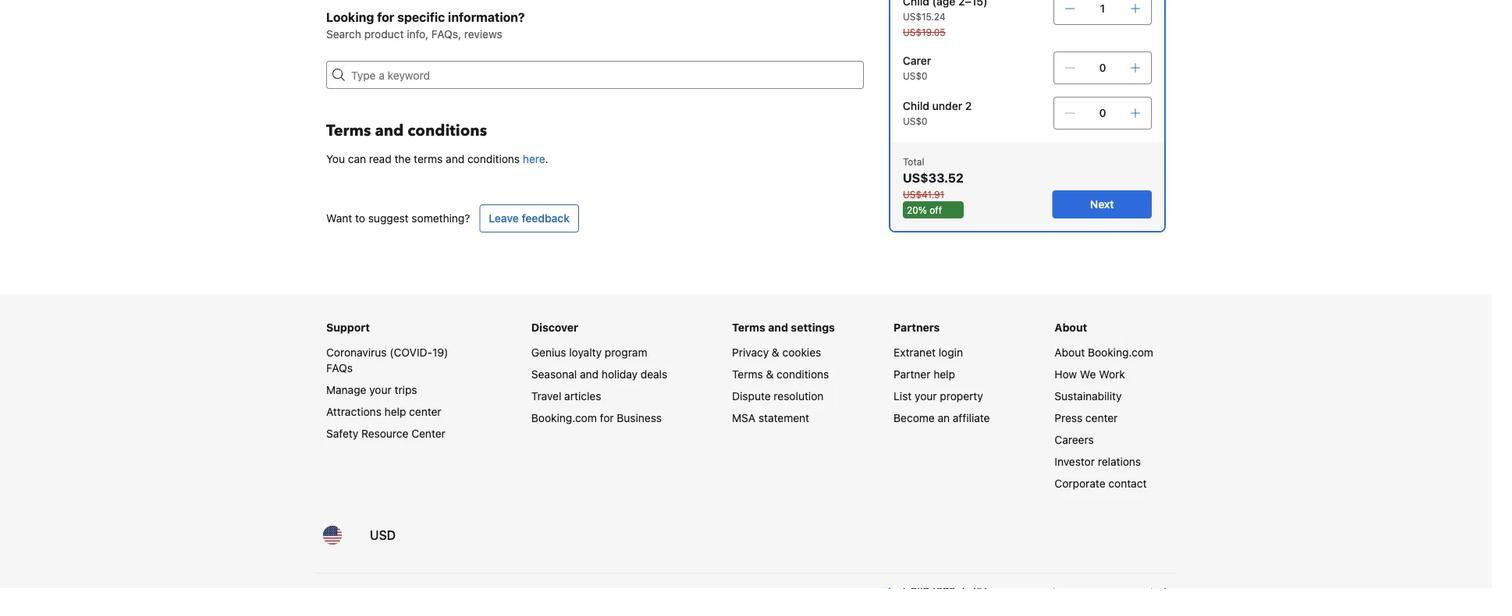 Task type: describe. For each thing, give the bounding box(es) containing it.
contact
[[1109, 477, 1147, 490]]

manage your trips link
[[326, 384, 417, 397]]

about booking.com link
[[1055, 346, 1154, 359]]

terms & conditions
[[732, 368, 829, 381]]

coronavirus (covid-19) faqs link
[[326, 346, 448, 375]]

dispute resolution link
[[732, 390, 824, 403]]

login
[[939, 346, 963, 359]]

travel articles
[[531, 390, 601, 403]]

info,
[[407, 28, 429, 41]]

.
[[545, 153, 549, 165]]

sustainability link
[[1055, 390, 1122, 403]]

careers link
[[1055, 434, 1094, 447]]

dispute
[[732, 390, 771, 403]]

information?
[[448, 10, 525, 25]]

attractions help center link
[[326, 406, 442, 418]]

& for terms
[[766, 368, 774, 381]]

want
[[326, 212, 352, 225]]

privacy & cookies
[[732, 346, 821, 359]]

statement
[[759, 412, 810, 425]]

read
[[369, 153, 392, 165]]

holiday
[[602, 368, 638, 381]]

your for manage
[[369, 384, 392, 397]]

how we work
[[1055, 368, 1125, 381]]

carer
[[903, 54, 932, 67]]

careers
[[1055, 434, 1094, 447]]

want to suggest something?
[[326, 212, 470, 225]]

partner help link
[[894, 368, 955, 381]]

msa statement
[[732, 412, 810, 425]]

help for partner
[[934, 368, 955, 381]]

discover
[[531, 321, 578, 334]]

usd button
[[361, 517, 405, 554]]

business
[[617, 412, 662, 425]]

press
[[1055, 412, 1083, 425]]

terms for terms and conditions
[[326, 120, 371, 142]]

1 vertical spatial booking.com
[[531, 412, 597, 425]]

resolution
[[774, 390, 824, 403]]

seasonal and holiday deals link
[[531, 368, 668, 381]]

here
[[523, 153, 545, 165]]

1 horizontal spatial booking.com
[[1088, 346, 1154, 359]]

and for seasonal and holiday deals
[[580, 368, 599, 381]]

specific
[[397, 10, 445, 25]]

how we work link
[[1055, 368, 1125, 381]]

become an affiliate
[[894, 412, 990, 425]]

safety
[[326, 427, 358, 440]]

for for specific
[[377, 10, 394, 25]]

for for business
[[600, 412, 614, 425]]

privacy & cookies link
[[732, 346, 821, 359]]

extranet login
[[894, 346, 963, 359]]

0 for carer
[[1099, 61, 1106, 74]]

leave feedback
[[489, 212, 570, 225]]

usd
[[370, 528, 396, 543]]

looking for specific information? search product info, faqs, reviews
[[326, 10, 525, 41]]

0 for child under 2
[[1099, 107, 1106, 119]]

genius
[[531, 346, 566, 359]]

list your property
[[894, 390, 983, 403]]

feedback
[[522, 212, 570, 225]]

booking.com for business link
[[531, 412, 662, 425]]

press center
[[1055, 412, 1118, 425]]

(covid-
[[390, 346, 432, 359]]

can
[[348, 153, 366, 165]]

genius loyalty program link
[[531, 346, 647, 359]]

sustainability
[[1055, 390, 1122, 403]]

terms for terms & conditions
[[732, 368, 763, 381]]

1
[[1100, 2, 1106, 15]]

deals
[[641, 368, 668, 381]]

Type a keyword field
[[345, 61, 864, 89]]

child
[[903, 100, 930, 112]]



Task type: vqa. For each thing, say whether or not it's contained in the screenshot.
484 ft² size button
no



Task type: locate. For each thing, give the bounding box(es) containing it.
1 vertical spatial &
[[766, 368, 774, 381]]

relations
[[1098, 455, 1141, 468]]

terms
[[414, 153, 443, 165]]

your for list
[[915, 390, 937, 403]]

you can read the terms and conditions here .
[[326, 153, 549, 165]]

& up terms & conditions at the bottom of the page
[[772, 346, 780, 359]]

safety resource center link
[[326, 427, 446, 440]]

2
[[966, 100, 972, 112]]

affiliate
[[953, 412, 990, 425]]

0 vertical spatial booking.com
[[1088, 346, 1154, 359]]

property
[[940, 390, 983, 403]]

1 horizontal spatial help
[[934, 368, 955, 381]]

terms and settings
[[732, 321, 835, 334]]

for inside looking for specific information? search product info, faqs, reviews
[[377, 10, 394, 25]]

coronavirus (covid-19) faqs
[[326, 346, 448, 375]]

terms up 'privacy' on the bottom of page
[[732, 321, 766, 334]]

your
[[369, 384, 392, 397], [915, 390, 937, 403]]

1 vertical spatial conditions
[[468, 153, 520, 165]]

1 horizontal spatial center
[[1086, 412, 1118, 425]]

& down privacy & cookies link
[[766, 368, 774, 381]]

articles
[[565, 390, 601, 403]]

0 vertical spatial help
[[934, 368, 955, 381]]

carer us$0
[[903, 54, 932, 81]]

corporate contact
[[1055, 477, 1147, 490]]

manage
[[326, 384, 366, 397]]

conditions down cookies on the bottom of the page
[[777, 368, 829, 381]]

us$0
[[903, 70, 928, 81], [903, 116, 928, 126]]

and for terms and settings
[[768, 321, 788, 334]]

0 vertical spatial &
[[772, 346, 780, 359]]

conditions up you can read the terms and conditions here .
[[408, 120, 487, 142]]

1 about from the top
[[1055, 321, 1088, 334]]

center down sustainability link
[[1086, 412, 1118, 425]]

2 vertical spatial conditions
[[777, 368, 829, 381]]

your up attractions help center
[[369, 384, 392, 397]]

center up center
[[409, 406, 442, 418]]

1 horizontal spatial for
[[600, 412, 614, 425]]

help up the list your property link
[[934, 368, 955, 381]]

0 vertical spatial 0
[[1099, 61, 1106, 74]]

us$41.91
[[903, 189, 945, 200]]

attractions
[[326, 406, 382, 418]]

conditions for terms & conditions
[[777, 368, 829, 381]]

0 vertical spatial terms
[[326, 120, 371, 142]]

something?
[[412, 212, 470, 225]]

for
[[377, 10, 394, 25], [600, 412, 614, 425]]

become
[[894, 412, 935, 425]]

become an affiliate link
[[894, 412, 990, 425]]

us$0 down carer on the top right of page
[[903, 70, 928, 81]]

investor relations link
[[1055, 455, 1141, 468]]

0 vertical spatial for
[[377, 10, 394, 25]]

booking.com down travel articles
[[531, 412, 597, 425]]

your down partner help
[[915, 390, 937, 403]]

help for attractions
[[385, 406, 406, 418]]

partner help
[[894, 368, 955, 381]]

faqs
[[326, 362, 353, 375]]

support
[[326, 321, 370, 334]]

us$0 down child at the top of page
[[903, 116, 928, 126]]

and right "terms"
[[446, 153, 465, 165]]

an
[[938, 412, 950, 425]]

0 vertical spatial us$0
[[903, 70, 928, 81]]

center
[[409, 406, 442, 418], [1086, 412, 1118, 425]]

next button
[[1053, 190, 1152, 219]]

2 vertical spatial terms
[[732, 368, 763, 381]]

center
[[412, 427, 446, 440]]

reviews
[[464, 28, 502, 41]]

investor
[[1055, 455, 1095, 468]]

1 us$0 from the top
[[903, 70, 928, 81]]

1 0 from the top
[[1099, 61, 1106, 74]]

and up privacy & cookies link
[[768, 321, 788, 334]]

terms and conditions
[[326, 120, 487, 142]]

list
[[894, 390, 912, 403]]

off
[[930, 205, 942, 215]]

total
[[903, 156, 925, 167]]

the
[[395, 153, 411, 165]]

0 vertical spatial about
[[1055, 321, 1088, 334]]

help up safety resource center at the bottom
[[385, 406, 406, 418]]

1 vertical spatial help
[[385, 406, 406, 418]]

you
[[326, 153, 345, 165]]

and up 'read'
[[375, 120, 404, 142]]

0 horizontal spatial help
[[385, 406, 406, 418]]

msa
[[732, 412, 756, 425]]

0 horizontal spatial your
[[369, 384, 392, 397]]

looking
[[326, 10, 374, 25]]

0 vertical spatial conditions
[[408, 120, 487, 142]]

about for about booking.com
[[1055, 346, 1085, 359]]

partners
[[894, 321, 940, 334]]

seasonal
[[531, 368, 577, 381]]

settings
[[791, 321, 835, 334]]

about up how at the right bottom of page
[[1055, 346, 1085, 359]]

press center link
[[1055, 412, 1118, 425]]

seasonal and holiday deals
[[531, 368, 668, 381]]

us$0 inside child under 2 us$0
[[903, 116, 928, 126]]

1 vertical spatial us$0
[[903, 116, 928, 126]]

privacy
[[732, 346, 769, 359]]

genius loyalty program
[[531, 346, 647, 359]]

2 us$0 from the top
[[903, 116, 928, 126]]

leave feedback button
[[480, 205, 579, 233]]

1 vertical spatial for
[[600, 412, 614, 425]]

loyalty
[[569, 346, 602, 359]]

manage your trips
[[326, 384, 417, 397]]

us$0 inside carer us$0
[[903, 70, 928, 81]]

0 horizontal spatial booking.com
[[531, 412, 597, 425]]

here link
[[523, 153, 545, 165]]

terms & conditions link
[[732, 368, 829, 381]]

and down genius loyalty program link
[[580, 368, 599, 381]]

for left business
[[600, 412, 614, 425]]

about for about
[[1055, 321, 1088, 334]]

& for privacy
[[772, 346, 780, 359]]

investor relations
[[1055, 455, 1141, 468]]

and
[[375, 120, 404, 142], [446, 153, 465, 165], [768, 321, 788, 334], [580, 368, 599, 381]]

resource
[[361, 427, 409, 440]]

travel
[[531, 390, 562, 403]]

booking.com up work
[[1088, 346, 1154, 359]]

2 0 from the top
[[1099, 107, 1106, 119]]

0 horizontal spatial for
[[377, 10, 394, 25]]

next
[[1090, 198, 1114, 211]]

conditions left here
[[468, 153, 520, 165]]

coronavirus
[[326, 346, 387, 359]]

terms
[[326, 120, 371, 142], [732, 321, 766, 334], [732, 368, 763, 381]]

terms for terms and settings
[[732, 321, 766, 334]]

to
[[355, 212, 365, 225]]

for up product
[[377, 10, 394, 25]]

1 vertical spatial 0
[[1099, 107, 1106, 119]]

faqs,
[[432, 28, 461, 41]]

terms down 'privacy' on the bottom of page
[[732, 368, 763, 381]]

total us$33.52 us$41.91 20% off
[[903, 156, 964, 215]]

msa statement link
[[732, 412, 810, 425]]

work
[[1099, 368, 1125, 381]]

suggest
[[368, 212, 409, 225]]

travel articles link
[[531, 390, 601, 403]]

1 vertical spatial about
[[1055, 346, 1085, 359]]

2 about from the top
[[1055, 346, 1085, 359]]

leave
[[489, 212, 519, 225]]

partner
[[894, 368, 931, 381]]

dispute resolution
[[732, 390, 824, 403]]

1 horizontal spatial your
[[915, 390, 937, 403]]

corporate
[[1055, 477, 1106, 490]]

about up the about booking.com on the right of the page
[[1055, 321, 1088, 334]]

safety resource center
[[326, 427, 446, 440]]

1 vertical spatial terms
[[732, 321, 766, 334]]

&
[[772, 346, 780, 359], [766, 368, 774, 381]]

0 horizontal spatial center
[[409, 406, 442, 418]]

attractions help center
[[326, 406, 442, 418]]

extranet
[[894, 346, 936, 359]]

about booking.com
[[1055, 346, 1154, 359]]

and for terms and conditions
[[375, 120, 404, 142]]

conditions for terms and conditions
[[408, 120, 487, 142]]

terms up the can on the top of page
[[326, 120, 371, 142]]

product
[[364, 28, 404, 41]]



